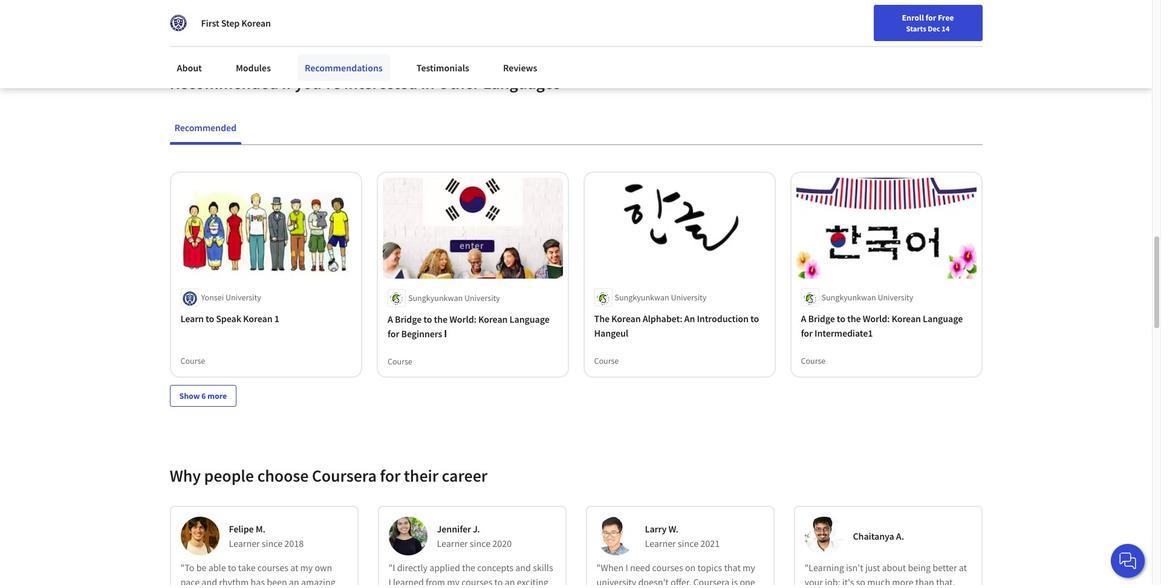 Task type: vqa. For each thing, say whether or not it's contained in the screenshot.


Task type: describe. For each thing, give the bounding box(es) containing it.
english
[[921, 38, 950, 50]]

2020
[[493, 538, 512, 550]]

a bridge to the world: korean language for intermediate1 link
[[801, 312, 972, 341]]

to inside a bridge to the world: korean language for beginners ⅰ
[[423, 313, 432, 325]]

pace
[[181, 577, 200, 586]]

chaitanya
[[854, 531, 895, 543]]

learn to speak korean 1
[[181, 313, 279, 325]]

a bridge to the world: korean language for intermediate1
[[801, 313, 963, 340]]

career
[[869, 38, 893, 49]]

your inside find your new career link
[[834, 38, 850, 49]]

course for a bridge to the world: korean language for intermediate1
[[801, 356, 826, 367]]

show 6 more button
[[170, 386, 237, 407]]

being
[[909, 562, 931, 574]]

has
[[251, 577, 265, 586]]

sungkyunkwan for a bridge to the world: korean language for beginners ⅰ
[[408, 292, 463, 303]]

for inside enroll for free starts dec 14
[[926, 12, 937, 23]]

bridge for intermediate1
[[809, 313, 836, 325]]

university for learn to speak korean 1
[[226, 292, 261, 303]]

the
[[595, 313, 610, 325]]

courses inside "i directly applied the concepts and skills i learned from my courses to an excitin
[[462, 577, 493, 586]]

a bridge to the world: korean language for beginners ⅰ link
[[388, 312, 558, 341]]

i inside "when i need courses on topics that my university doesn't offer, coursera is on
[[626, 562, 629, 574]]

enroll
[[903, 12, 925, 23]]

so
[[857, 577, 866, 586]]

coursera inside "when i need courses on topics that my university doesn't offer, coursera is on
[[694, 577, 730, 586]]

w.
[[669, 524, 679, 536]]

larry
[[645, 524, 667, 536]]

yonsei
[[201, 292, 224, 303]]

university
[[597, 577, 637, 586]]

for inside a bridge to the world: korean language for beginners ⅰ
[[388, 328, 399, 340]]

bridge for beginners
[[395, 313, 422, 325]]

courses inside "to be able to take courses at my own pace and rhythm has been an amazin
[[258, 562, 289, 574]]

to inside "to be able to take courses at my own pace and rhythm has been an amazin
[[228, 562, 236, 574]]

ⅰ
[[444, 328, 447, 340]]

for left their
[[380, 466, 401, 487]]

find your new career link
[[811, 36, 899, 51]]

yonsei university image
[[170, 15, 187, 31]]

recommended button
[[170, 113, 241, 142]]

"when i need courses on topics that my university doesn't offer, coursera is on
[[597, 562, 756, 586]]

an
[[685, 313, 695, 325]]

find your new career
[[817, 38, 893, 49]]

own
[[315, 562, 332, 574]]

than
[[916, 577, 935, 586]]

your inside "learning isn't just about being better at your job: it's so much more than that
[[805, 577, 823, 586]]

hangeul
[[595, 328, 629, 340]]

"when
[[597, 562, 624, 574]]

korean inside 'link'
[[243, 313, 273, 325]]

testimonials link
[[410, 54, 477, 81]]

m.
[[256, 524, 266, 536]]

find
[[817, 38, 832, 49]]

new
[[852, 38, 868, 49]]

university for the korean alphabet: an introduction to hangeul
[[671, 292, 707, 303]]

learn to speak korean 1 link
[[181, 312, 351, 326]]

jennifer
[[437, 524, 471, 536]]

"i directly applied the concepts and skills i learned from my courses to an excitin
[[389, 562, 553, 586]]

collection element
[[162, 145, 990, 427]]

an inside "to be able to take courses at my own pace and rhythm has been an amazin
[[289, 577, 299, 586]]

why
[[170, 466, 201, 487]]

to inside "i directly applied the concepts and skills i learned from my courses to an excitin
[[495, 577, 503, 586]]

show
[[179, 391, 200, 402]]

applied
[[430, 562, 460, 574]]

language for a bridge to the world: korean language for intermediate1
[[923, 313, 963, 325]]

english button
[[899, 24, 972, 64]]

more inside "show 6 more" button
[[208, 391, 227, 402]]

for inside "a bridge to the world: korean language for intermediate1"
[[801, 328, 813, 340]]

to inside the korean alphabet: an introduction to hangeul
[[751, 313, 759, 325]]

is
[[732, 577, 738, 586]]

modules link
[[229, 54, 278, 81]]

intermediate1
[[815, 328, 873, 340]]

a for a bridge to the world: korean language for beginners ⅰ
[[388, 313, 393, 325]]

recommendations link
[[298, 54, 390, 81]]

about link
[[170, 54, 209, 81]]

jennifer j. learner since 2020
[[437, 524, 512, 550]]

to inside learn to speak korean 1 'link'
[[206, 313, 214, 325]]

doesn't
[[639, 577, 669, 586]]

recommended for recommended if you're interested in other languages
[[170, 72, 279, 94]]

felipe
[[229, 524, 254, 536]]

since for j.
[[470, 538, 491, 550]]

take
[[238, 562, 256, 574]]

an inside "i directly applied the concepts and skills i learned from my courses to an excitin
[[505, 577, 515, 586]]

able
[[209, 562, 226, 574]]

career
[[442, 466, 488, 487]]

learner for jennifer
[[437, 538, 468, 550]]

in
[[421, 72, 435, 94]]

the for beginners
[[434, 313, 448, 325]]

felipe m. learner since 2018
[[229, 524, 304, 550]]

larry w. learner since 2021
[[645, 524, 720, 550]]

since for m.
[[262, 538, 283, 550]]

rhythm
[[219, 577, 249, 586]]

6
[[202, 391, 206, 402]]

university for a bridge to the world: korean language for intermediate1
[[878, 292, 914, 303]]

recommended if you're interested in other languages
[[170, 72, 561, 94]]

my for at
[[300, 562, 313, 574]]

directly
[[397, 562, 428, 574]]

course for a bridge to the world: korean language for beginners ⅰ
[[388, 356, 412, 367]]

at for better
[[960, 562, 968, 574]]

14
[[942, 24, 950, 33]]

recommended for recommended
[[175, 121, 236, 134]]

concepts
[[478, 562, 514, 574]]

"to
[[181, 562, 195, 574]]

their
[[404, 466, 439, 487]]

world: for beginners
[[449, 313, 476, 325]]

about
[[177, 62, 202, 74]]

korean inside the korean alphabet: an introduction to hangeul
[[612, 313, 641, 325]]



Task type: locate. For each thing, give the bounding box(es) containing it.
2 university from the left
[[464, 292, 500, 303]]

2021
[[701, 538, 720, 550]]

sungkyunkwan up intermediate1
[[822, 292, 877, 303]]

1 a from the left
[[388, 313, 393, 325]]

2 at from the left
[[960, 562, 968, 574]]

0 horizontal spatial courses
[[258, 562, 289, 574]]

3 course from the left
[[595, 356, 619, 367]]

1 sungkyunkwan university from the left
[[408, 292, 500, 303]]

my inside "i directly applied the concepts and skills i learned from my courses to an excitin
[[447, 577, 460, 586]]

show 6 more
[[179, 391, 227, 402]]

course down hangeul
[[595, 356, 619, 367]]

an down concepts on the left of the page
[[505, 577, 515, 586]]

offer,
[[671, 577, 692, 586]]

1 bridge from the left
[[395, 313, 422, 325]]

step
[[221, 17, 240, 29]]

1 horizontal spatial learner
[[437, 538, 468, 550]]

at right better
[[960, 562, 968, 574]]

4 university from the left
[[878, 292, 914, 303]]

course for learn to speak korean 1
[[181, 356, 205, 367]]

since down w.
[[678, 538, 699, 550]]

2 horizontal spatial learner
[[645, 538, 676, 550]]

first step korean
[[201, 17, 271, 29]]

1 horizontal spatial since
[[470, 538, 491, 550]]

for link
[[174, 0, 247, 24]]

sungkyunkwan university up "a bridge to the world: korean language for intermediate1"
[[822, 292, 914, 303]]

1 sungkyunkwan from the left
[[408, 292, 463, 303]]

my left the own
[[300, 562, 313, 574]]

j.
[[473, 524, 480, 536]]

1 vertical spatial recommended
[[175, 121, 236, 134]]

on
[[686, 562, 696, 574]]

1 learner from the left
[[229, 538, 260, 550]]

0 horizontal spatial language
[[510, 313, 550, 325]]

sungkyunkwan for a bridge to the world: korean language for intermediate1
[[822, 292, 877, 303]]

1 horizontal spatial sungkyunkwan university
[[615, 292, 707, 303]]

university up a bridge to the world: korean language for beginners ⅰ link
[[464, 292, 500, 303]]

0 vertical spatial your
[[834, 38, 850, 49]]

courses down concepts on the left of the page
[[462, 577, 493, 586]]

since inside felipe m. learner since 2018
[[262, 538, 283, 550]]

and down able
[[202, 577, 217, 586]]

0 vertical spatial i
[[626, 562, 629, 574]]

the inside a bridge to the world: korean language for beginners ⅰ
[[434, 313, 448, 325]]

free
[[938, 12, 955, 23]]

it's
[[843, 577, 855, 586]]

more inside "learning isn't just about being better at your job: it's so much more than that
[[893, 577, 914, 586]]

university
[[226, 292, 261, 303], [464, 292, 500, 303], [671, 292, 707, 303], [878, 292, 914, 303]]

0 horizontal spatial an
[[289, 577, 299, 586]]

0 vertical spatial recommended
[[170, 72, 279, 94]]

learner for larry
[[645, 538, 676, 550]]

skills
[[533, 562, 553, 574]]

need
[[630, 562, 651, 574]]

3 learner from the left
[[645, 538, 676, 550]]

2 world: from the left
[[863, 313, 890, 325]]

sungkyunkwan university up a bridge to the world: korean language for beginners ⅰ
[[408, 292, 500, 303]]

for left beginners
[[388, 328, 399, 340]]

None search field
[[172, 32, 463, 56]]

enroll for free starts dec 14
[[903, 12, 955, 33]]

i left "need"
[[626, 562, 629, 574]]

world:
[[449, 313, 476, 325], [863, 313, 890, 325]]

learner down the felipe
[[229, 538, 260, 550]]

"learning isn't just about being better at your job: it's so much more than that
[[805, 562, 968, 586]]

the for intermediate1
[[848, 313, 861, 325]]

sungkyunkwan for the korean alphabet: an introduction to hangeul
[[615, 292, 670, 303]]

1
[[275, 313, 279, 325]]

1 horizontal spatial sungkyunkwan
[[615, 292, 670, 303]]

languages
[[483, 72, 561, 94]]

2 an from the left
[[505, 577, 515, 586]]

since down m.
[[262, 538, 283, 550]]

bridge up intermediate1
[[809, 313, 836, 325]]

korean inside "a bridge to the world: korean language for intermediate1"
[[892, 313, 922, 325]]

from
[[426, 577, 445, 586]]

be
[[196, 562, 207, 574]]

for up 'dec'
[[926, 12, 937, 23]]

to up intermediate1
[[837, 313, 846, 325]]

sungkyunkwan university up the alphabet:
[[615, 292, 707, 303]]

0 horizontal spatial more
[[208, 391, 227, 402]]

since down j. on the left bottom of the page
[[470, 538, 491, 550]]

since for w.
[[678, 538, 699, 550]]

0 horizontal spatial and
[[202, 577, 217, 586]]

course up show
[[181, 356, 205, 367]]

for left intermediate1
[[801, 328, 813, 340]]

0 horizontal spatial your
[[805, 577, 823, 586]]

2 horizontal spatial since
[[678, 538, 699, 550]]

coursera
[[312, 466, 377, 487], [694, 577, 730, 586]]

the right applied
[[462, 562, 476, 574]]

1 horizontal spatial courses
[[462, 577, 493, 586]]

to up rhythm
[[228, 562, 236, 574]]

since
[[262, 538, 283, 550], [470, 538, 491, 550], [678, 538, 699, 550]]

1 university from the left
[[226, 292, 261, 303]]

to right learn at the left bottom
[[206, 313, 214, 325]]

2 since from the left
[[470, 538, 491, 550]]

modules
[[236, 62, 271, 74]]

bridge up beginners
[[395, 313, 422, 325]]

a for a bridge to the world: korean language for intermediate1
[[801, 313, 807, 325]]

course down intermediate1
[[801, 356, 826, 367]]

sungkyunkwan university
[[408, 292, 500, 303], [615, 292, 707, 303], [822, 292, 914, 303]]

0 vertical spatial and
[[516, 562, 531, 574]]

to down concepts on the left of the page
[[495, 577, 503, 586]]

1 horizontal spatial and
[[516, 562, 531, 574]]

1 world: from the left
[[449, 313, 476, 325]]

your down "learning
[[805, 577, 823, 586]]

recommended
[[170, 72, 279, 94], [175, 121, 236, 134]]

a.
[[897, 531, 905, 543]]

sungkyunkwan up the alphabet:
[[615, 292, 670, 303]]

my for that
[[743, 562, 756, 574]]

since inside larry w. learner since 2021
[[678, 538, 699, 550]]

2 course from the left
[[388, 356, 412, 367]]

courses inside "when i need courses on topics that my university doesn't offer, coursera is on
[[653, 562, 684, 574]]

courses
[[258, 562, 289, 574], [653, 562, 684, 574], [462, 577, 493, 586]]

recommendations
[[305, 62, 383, 74]]

learned
[[393, 577, 424, 586]]

job:
[[825, 577, 841, 586]]

0 vertical spatial coursera
[[312, 466, 377, 487]]

1 horizontal spatial coursera
[[694, 577, 730, 586]]

the
[[434, 313, 448, 325], [848, 313, 861, 325], [462, 562, 476, 574]]

more down "about"
[[893, 577, 914, 586]]

i inside "i directly applied the concepts and skills i learned from my courses to an excitin
[[389, 577, 391, 586]]

my
[[300, 562, 313, 574], [743, 562, 756, 574], [447, 577, 460, 586]]

1 horizontal spatial i
[[626, 562, 629, 574]]

0 horizontal spatial at
[[291, 562, 299, 574]]

my down applied
[[447, 577, 460, 586]]

course down beginners
[[388, 356, 412, 367]]

that
[[725, 562, 741, 574]]

people
[[204, 466, 254, 487]]

reviews
[[503, 62, 538, 74]]

better
[[933, 562, 958, 574]]

bridge inside a bridge to the world: korean language for beginners ⅰ
[[395, 313, 422, 325]]

1 at from the left
[[291, 562, 299, 574]]

world: inside a bridge to the world: korean language for beginners ⅰ
[[449, 313, 476, 325]]

0 horizontal spatial bridge
[[395, 313, 422, 325]]

since inside jennifer j. learner since 2020
[[470, 538, 491, 550]]

1 horizontal spatial the
[[462, 562, 476, 574]]

learner inside larry w. learner since 2021
[[645, 538, 676, 550]]

the inside "a bridge to the world: korean language for intermediate1"
[[848, 313, 861, 325]]

bridge
[[395, 313, 422, 325], [809, 313, 836, 325]]

starts
[[907, 24, 927, 33]]

courses up offer, on the right of the page
[[653, 562, 684, 574]]

why people choose coursera for their career
[[170, 466, 488, 487]]

learner inside felipe m. learner since 2018
[[229, 538, 260, 550]]

course
[[181, 356, 205, 367], [388, 356, 412, 367], [595, 356, 619, 367], [801, 356, 826, 367]]

0 horizontal spatial sungkyunkwan
[[408, 292, 463, 303]]

2 horizontal spatial courses
[[653, 562, 684, 574]]

"learning
[[805, 562, 845, 574]]

2 horizontal spatial the
[[848, 313, 861, 325]]

my inside "when i need courses on topics that my university doesn't offer, coursera is on
[[743, 562, 756, 574]]

at inside "learning isn't just about being better at your job: it's so much more than that
[[960, 562, 968, 574]]

a bridge to the world: korean language for beginners ⅰ
[[388, 313, 550, 340]]

1 course from the left
[[181, 356, 205, 367]]

1 horizontal spatial an
[[505, 577, 515, 586]]

bridge inside "a bridge to the world: korean language for intermediate1"
[[809, 313, 836, 325]]

2 sungkyunkwan university from the left
[[615, 292, 707, 303]]

topics
[[698, 562, 723, 574]]

you're
[[295, 72, 341, 94]]

0 horizontal spatial coursera
[[312, 466, 377, 487]]

an
[[289, 577, 299, 586], [505, 577, 515, 586]]

first
[[201, 17, 219, 29]]

learner down jennifer
[[437, 538, 468, 550]]

language inside "a bridge to the world: korean language for intermediate1"
[[923, 313, 963, 325]]

an right been at bottom
[[289, 577, 299, 586]]

1 horizontal spatial your
[[834, 38, 850, 49]]

3 university from the left
[[671, 292, 707, 303]]

1 horizontal spatial world:
[[863, 313, 890, 325]]

0 horizontal spatial the
[[434, 313, 448, 325]]

0 horizontal spatial i
[[389, 577, 391, 586]]

and inside "to be able to take courses at my own pace and rhythm has been an amazin
[[202, 577, 217, 586]]

i
[[626, 562, 629, 574], [389, 577, 391, 586]]

1 horizontal spatial bridge
[[809, 313, 836, 325]]

0 horizontal spatial a
[[388, 313, 393, 325]]

language for a bridge to the world: korean language for beginners ⅰ
[[510, 313, 550, 325]]

courses up been at bottom
[[258, 562, 289, 574]]

1 horizontal spatial more
[[893, 577, 914, 586]]

2018
[[285, 538, 304, 550]]

1 vertical spatial i
[[389, 577, 391, 586]]

0 horizontal spatial learner
[[229, 538, 260, 550]]

speak
[[216, 313, 241, 325]]

the korean alphabet: an introduction to hangeul link
[[595, 312, 765, 341]]

2 horizontal spatial my
[[743, 562, 756, 574]]

sungkyunkwan university for a bridge to the world: korean language for beginners ⅰ
[[408, 292, 500, 303]]

learner down larry
[[645, 538, 676, 550]]

4 course from the left
[[801, 356, 826, 367]]

to up beginners
[[423, 313, 432, 325]]

1 language from the left
[[510, 313, 550, 325]]

language
[[510, 313, 550, 325], [923, 313, 963, 325]]

my inside "to be able to take courses at my own pace and rhythm has been an amazin
[[300, 562, 313, 574]]

1 horizontal spatial language
[[923, 313, 963, 325]]

0 horizontal spatial my
[[300, 562, 313, 574]]

my right that
[[743, 562, 756, 574]]

"i
[[389, 562, 395, 574]]

1 horizontal spatial at
[[960, 562, 968, 574]]

korean inside a bridge to the world: korean language for beginners ⅰ
[[478, 313, 508, 325]]

sungkyunkwan university for the korean alphabet: an introduction to hangeul
[[615, 292, 707, 303]]

chaitanya a.
[[854, 531, 905, 543]]

learn
[[181, 313, 204, 325]]

language inside a bridge to the world: korean language for beginners ⅰ
[[510, 313, 550, 325]]

more
[[208, 391, 227, 402], [893, 577, 914, 586]]

testimonials
[[417, 62, 470, 74]]

recommended inside button
[[175, 121, 236, 134]]

beginners
[[401, 328, 442, 340]]

world: for intermediate1
[[863, 313, 890, 325]]

the up intermediate1
[[848, 313, 861, 325]]

learner inside jennifer j. learner since 2020
[[437, 538, 468, 550]]

1 vertical spatial more
[[893, 577, 914, 586]]

more right 6
[[208, 391, 227, 402]]

introduction
[[697, 313, 749, 325]]

0 vertical spatial more
[[208, 391, 227, 402]]

other
[[438, 72, 480, 94]]

university up an
[[671, 292, 707, 303]]

3 since from the left
[[678, 538, 699, 550]]

2 horizontal spatial sungkyunkwan university
[[822, 292, 914, 303]]

learner for felipe
[[229, 538, 260, 550]]

chat with us image
[[1119, 552, 1138, 571]]

and left 'skills'
[[516, 562, 531, 574]]

course for the korean alphabet: an introduction to hangeul
[[595, 356, 619, 367]]

alphabet:
[[643, 313, 683, 325]]

0 horizontal spatial since
[[262, 538, 283, 550]]

for
[[179, 6, 192, 18]]

at for courses
[[291, 562, 299, 574]]

1 vertical spatial and
[[202, 577, 217, 586]]

university up learn to speak korean 1
[[226, 292, 261, 303]]

2 horizontal spatial sungkyunkwan
[[822, 292, 877, 303]]

1 horizontal spatial a
[[801, 313, 807, 325]]

sungkyunkwan university for a bridge to the world: korean language for intermediate1
[[822, 292, 914, 303]]

1 vertical spatial coursera
[[694, 577, 730, 586]]

university for a bridge to the world: korean language for beginners ⅰ
[[464, 292, 500, 303]]

world: inside "a bridge to the world: korean language for intermediate1"
[[863, 313, 890, 325]]

1 since from the left
[[262, 538, 283, 550]]

the for learned
[[462, 562, 476, 574]]

0 horizontal spatial sungkyunkwan university
[[408, 292, 500, 303]]

3 sungkyunkwan university from the left
[[822, 292, 914, 303]]

2 learner from the left
[[437, 538, 468, 550]]

at down 2018
[[291, 562, 299, 574]]

1 an from the left
[[289, 577, 299, 586]]

i down ""i"
[[389, 577, 391, 586]]

reviews link
[[496, 54, 545, 81]]

1 vertical spatial your
[[805, 577, 823, 586]]

1 horizontal spatial my
[[447, 577, 460, 586]]

choose
[[257, 466, 309, 487]]

2 sungkyunkwan from the left
[[615, 292, 670, 303]]

at inside "to be able to take courses at my own pace and rhythm has been an amazin
[[291, 562, 299, 574]]

to inside "a bridge to the world: korean language for intermediate1"
[[837, 313, 846, 325]]

the korean alphabet: an introduction to hangeul
[[595, 313, 759, 340]]

interested
[[344, 72, 418, 94]]

the up ⅰ
[[434, 313, 448, 325]]

to right introduction at right bottom
[[751, 313, 759, 325]]

3 sungkyunkwan from the left
[[822, 292, 877, 303]]

and inside "i directly applied the concepts and skills i learned from my courses to an excitin
[[516, 562, 531, 574]]

0 horizontal spatial world:
[[449, 313, 476, 325]]

a inside a bridge to the world: korean language for beginners ⅰ
[[388, 313, 393, 325]]

the inside "i directly applied the concepts and skills i learned from my courses to an excitin
[[462, 562, 476, 574]]

a inside "a bridge to the world: korean language for intermediate1"
[[801, 313, 807, 325]]

korean
[[242, 17, 271, 29], [243, 313, 273, 325], [478, 313, 508, 325], [612, 313, 641, 325], [892, 313, 922, 325]]

2 bridge from the left
[[809, 313, 836, 325]]

2 language from the left
[[923, 313, 963, 325]]

your right find
[[834, 38, 850, 49]]

just
[[866, 562, 881, 574]]

sungkyunkwan up ⅰ
[[408, 292, 463, 303]]

at
[[291, 562, 299, 574], [960, 562, 968, 574]]

2 a from the left
[[801, 313, 807, 325]]

university up a bridge to the world: korean language for intermediate1 link on the bottom of page
[[878, 292, 914, 303]]



